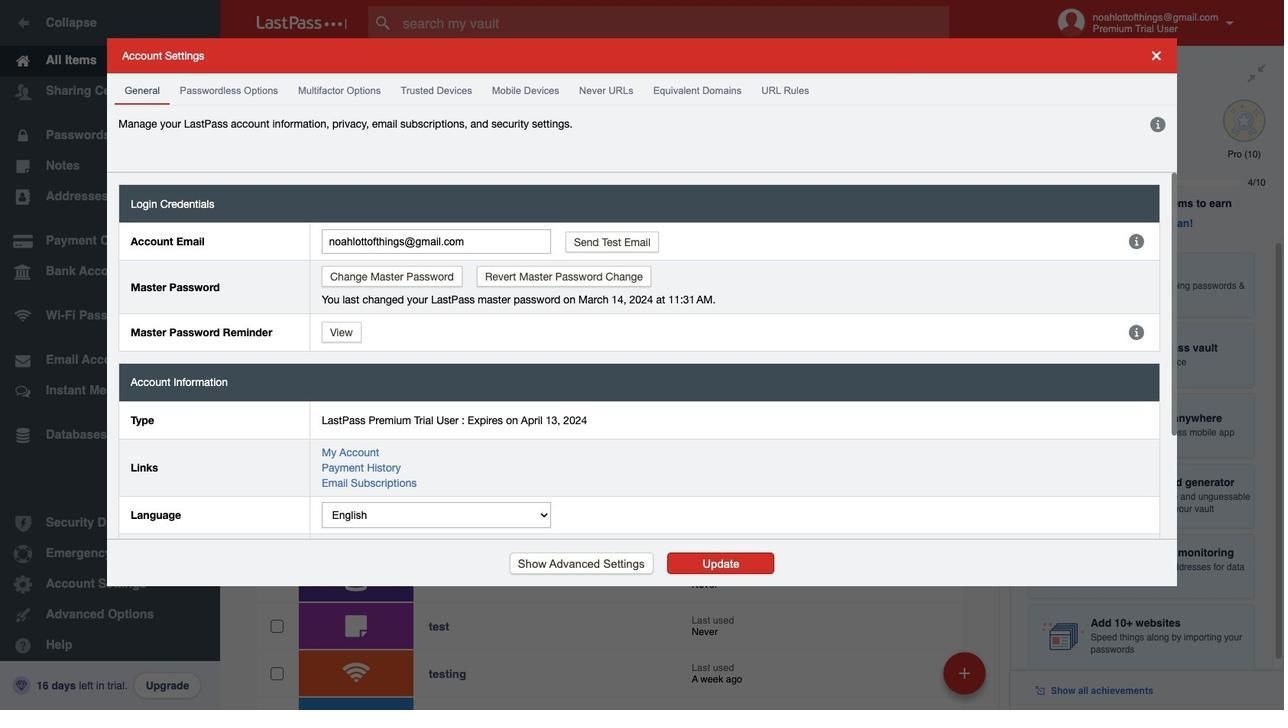 Task type: locate. For each thing, give the bounding box(es) containing it.
new item navigation
[[938, 647, 995, 710]]

new item image
[[959, 668, 970, 678]]

vault options navigation
[[220, 46, 1010, 92]]



Task type: vqa. For each thing, say whether or not it's contained in the screenshot.
New item icon
yes



Task type: describe. For each thing, give the bounding box(es) containing it.
lastpass image
[[257, 16, 347, 30]]

search my vault text field
[[368, 6, 979, 40]]

Search search field
[[368, 6, 979, 40]]

main navigation navigation
[[0, 0, 220, 710]]



